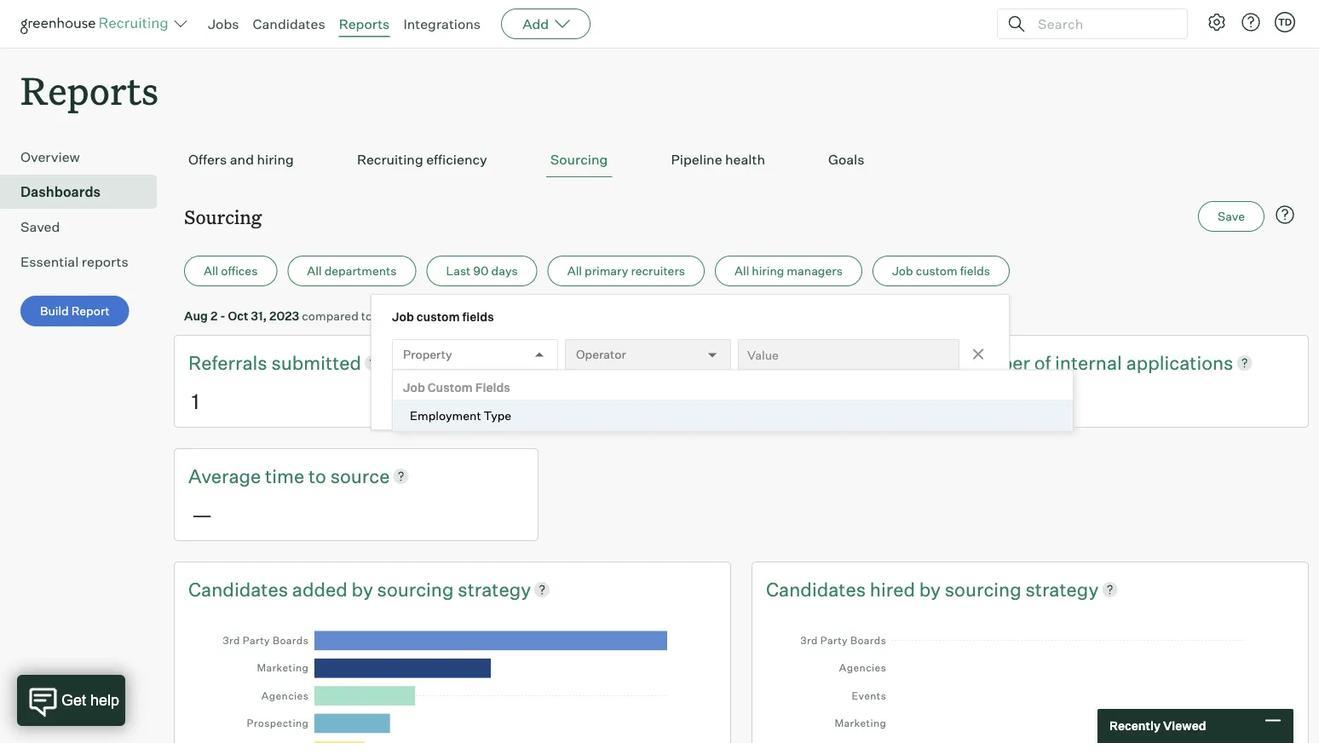 Task type: describe. For each thing, give the bounding box(es) containing it.
custom
[[428, 380, 473, 395]]

faq image
[[1276, 205, 1296, 225]]

Value text field
[[738, 340, 960, 370]]

recruiting
[[357, 151, 424, 168]]

employment type
[[410, 408, 512, 423]]

sourcing inside button
[[551, 151, 608, 168]]

configure image
[[1207, 12, 1228, 32]]

candidates for candidates
[[253, 15, 325, 32]]

health
[[726, 151, 766, 168]]

fields inside job custom fields button
[[961, 264, 991, 279]]

1 horizontal spatial reports
[[339, 15, 390, 32]]

all offices
[[204, 264, 258, 279]]

all hiring managers button
[[715, 256, 863, 287]]

hired
[[870, 578, 916, 601]]

source link
[[331, 463, 390, 489]]

last 90 days button
[[427, 256, 538, 287]]

strategy link for candidates added by sourcing
[[458, 576, 531, 602]]

integrations link
[[404, 15, 481, 32]]

sourcing button
[[546, 143, 613, 178]]

all for all offices
[[204, 264, 219, 279]]

0 horizontal spatial to
[[309, 464, 326, 488]]

strategy for candidates hired by sourcing
[[1026, 578, 1099, 601]]

offers
[[188, 151, 227, 168]]

add button
[[501, 9, 591, 39]]

applications
[[1127, 351, 1234, 374]]

number link
[[959, 350, 1035, 376]]

1 aug from the left
[[184, 308, 208, 323]]

essential reports
[[20, 253, 128, 270]]

1 vertical spatial 2
[[963, 388, 974, 414]]

average link
[[188, 463, 265, 489]]

1 vertical spatial fields
[[463, 310, 494, 325]]

source
[[331, 464, 390, 488]]

build report
[[40, 304, 110, 319]]

by link for added
[[352, 576, 377, 602]]

internal link
[[1056, 350, 1127, 376]]

greenhouse recruiting image
[[20, 14, 174, 34]]

add for add filter
[[430, 386, 453, 401]]

3
[[577, 388, 590, 414]]

managers
[[787, 264, 843, 279]]

last
[[446, 264, 471, 279]]

submitted link
[[272, 350, 362, 376]]

employment
[[410, 408, 481, 423]]

job custom fields button
[[873, 256, 1010, 287]]

all departments
[[307, 264, 397, 279]]

of link
[[1035, 350, 1056, 376]]

applications link
[[1127, 350, 1234, 376]]

filter
[[455, 386, 485, 401]]

0 horizontal spatial reports
[[20, 65, 159, 115]]

offices
[[221, 264, 258, 279]]

xychart image for candidates added by sourcing
[[212, 619, 693, 744]]

td
[[1279, 16, 1293, 28]]

recently
[[1110, 719, 1161, 734]]

dashboards
[[20, 183, 101, 201]]

1 horizontal spatial to
[[361, 308, 373, 323]]

td button
[[1272, 9, 1299, 36]]

candidates link for candidates hired by sourcing
[[767, 576, 870, 602]]

overview link
[[20, 147, 150, 167]]

recruiting efficiency
[[357, 151, 488, 168]]

tab list containing offers and hiring
[[184, 143, 1299, 178]]

by link for hired
[[920, 576, 945, 602]]

0 horizontal spatial job custom fields
[[392, 310, 494, 325]]

save
[[1219, 209, 1246, 224]]

job inside job custom fields button
[[893, 264, 914, 279]]

pipeline health
[[671, 151, 766, 168]]

average
[[188, 464, 261, 488]]

aug 2 - oct 31, 2023 compared to may 4 - aug 1, 2023
[[184, 308, 489, 323]]

report
[[71, 304, 110, 319]]

prospects link
[[574, 350, 667, 376]]

goals button
[[825, 143, 869, 178]]

prospects
[[574, 351, 667, 374]]

candidates added by sourcing
[[188, 578, 458, 601]]

viewed
[[1164, 719, 1207, 734]]

sourcing link for candidates added by sourcing
[[377, 576, 458, 602]]

2 vertical spatial job
[[403, 380, 425, 395]]

build
[[40, 304, 69, 319]]

0 horizontal spatial added link
[[292, 576, 352, 602]]

dashboards link
[[20, 182, 150, 202]]

recently viewed
[[1110, 719, 1207, 734]]

time link
[[265, 463, 309, 489]]

pipeline
[[671, 151, 723, 168]]

offers and hiring button
[[184, 143, 298, 178]]

1 2023 from the left
[[270, 308, 299, 323]]

referrals
[[188, 351, 272, 374]]

1 vertical spatial sourcing
[[184, 204, 262, 229]]

2 aug from the left
[[421, 308, 445, 323]]

primary
[[585, 264, 629, 279]]

referrals link
[[188, 350, 272, 376]]

all departments button
[[288, 256, 417, 287]]

1,
[[447, 308, 456, 323]]

number of internal
[[959, 351, 1127, 374]]

sourcing link for candidates hired by sourcing
[[945, 576, 1026, 602]]

4
[[403, 308, 411, 323]]

goals
[[829, 151, 865, 168]]

compared
[[302, 308, 359, 323]]



Task type: locate. For each thing, give the bounding box(es) containing it.
job
[[893, 264, 914, 279], [392, 310, 414, 325], [403, 380, 425, 395]]

1 - from the left
[[220, 308, 226, 323]]

2 xychart image from the left
[[790, 619, 1271, 744]]

recruiting efficiency button
[[353, 143, 492, 178]]

all left "departments"
[[307, 264, 322, 279]]

saved
[[20, 218, 60, 236]]

1 horizontal spatial xychart image
[[790, 619, 1271, 744]]

1 by link from the left
[[352, 576, 377, 602]]

added
[[667, 351, 722, 374], [292, 578, 348, 601]]

candidates
[[253, 15, 325, 32], [188, 578, 288, 601], [767, 578, 866, 601]]

0 horizontal spatial added
[[292, 578, 348, 601]]

1 horizontal spatial strategy
[[1026, 578, 1099, 601]]

1 horizontal spatial added
[[667, 351, 722, 374]]

0 horizontal spatial sourcing
[[184, 204, 262, 229]]

1 horizontal spatial sourcing link
[[945, 576, 1026, 602]]

all for all primary recruiters
[[568, 264, 582, 279]]

type
[[484, 408, 512, 423]]

2 strategy from the left
[[1026, 578, 1099, 601]]

hiring left managers at the right top
[[752, 264, 785, 279]]

0 horizontal spatial sourcing
[[377, 578, 454, 601]]

1 horizontal spatial custom
[[916, 264, 958, 279]]

0 horizontal spatial by link
[[352, 576, 377, 602]]

build report button
[[20, 296, 129, 327]]

1 horizontal spatial by link
[[920, 576, 945, 602]]

1 horizontal spatial aug
[[421, 308, 445, 323]]

2 strategy link from the left
[[1026, 576, 1099, 602]]

2 by from the left
[[920, 578, 941, 601]]

1 vertical spatial to
[[309, 464, 326, 488]]

departments
[[325, 264, 397, 279]]

1 xychart image from the left
[[212, 619, 693, 744]]

hiring right the and
[[257, 151, 294, 168]]

1 vertical spatial add
[[430, 386, 453, 401]]

0 vertical spatial added
[[667, 351, 722, 374]]

31,
[[251, 308, 267, 323]]

reports left integrations
[[339, 15, 390, 32]]

1 strategy from the left
[[458, 578, 531, 601]]

2023 right 31, on the left
[[270, 308, 299, 323]]

1 vertical spatial custom
[[417, 310, 460, 325]]

candidates for candidates hired by sourcing
[[767, 578, 866, 601]]

1 horizontal spatial sourcing
[[551, 151, 608, 168]]

0 vertical spatial job
[[893, 264, 914, 279]]

oct
[[228, 308, 249, 323]]

reports link
[[339, 15, 390, 32]]

candidates for candidates added by sourcing
[[188, 578, 288, 601]]

1 vertical spatial job custom fields
[[392, 310, 494, 325]]

custom inside button
[[916, 264, 958, 279]]

1 by from the left
[[352, 578, 373, 601]]

hiring inside all hiring managers button
[[752, 264, 785, 279]]

strategy for candidates added by sourcing
[[458, 578, 531, 601]]

all left offices
[[204, 264, 219, 279]]

all for all departments
[[307, 264, 322, 279]]

time
[[265, 464, 305, 488]]

sourcing for candidates hired by sourcing
[[945, 578, 1022, 601]]

number
[[959, 351, 1031, 374]]

sourcing
[[551, 151, 608, 168], [184, 204, 262, 229]]

aug left oct
[[184, 308, 208, 323]]

0 horizontal spatial aug
[[184, 308, 208, 323]]

- right 4
[[413, 308, 419, 323]]

3 all from the left
[[568, 264, 582, 279]]

candidates down —
[[188, 578, 288, 601]]

2 sourcing link from the left
[[945, 576, 1026, 602]]

jobs
[[208, 15, 239, 32]]

1 horizontal spatial 2023
[[459, 308, 489, 323]]

all hiring managers
[[735, 264, 843, 279]]

all for all hiring managers
[[735, 264, 750, 279]]

0 vertical spatial custom
[[916, 264, 958, 279]]

1 all from the left
[[204, 264, 219, 279]]

all
[[204, 264, 219, 279], [307, 264, 322, 279], [568, 264, 582, 279], [735, 264, 750, 279]]

by link
[[352, 576, 377, 602], [920, 576, 945, 602]]

td button
[[1276, 12, 1296, 32]]

candidates right jobs link
[[253, 15, 325, 32]]

1 sourcing link from the left
[[377, 576, 458, 602]]

candidates hired by sourcing
[[767, 578, 1026, 601]]

saved link
[[20, 217, 150, 237]]

property
[[403, 347, 452, 362]]

last 90 days
[[446, 264, 518, 279]]

fields
[[475, 380, 511, 395]]

fields
[[961, 264, 991, 279], [463, 310, 494, 325]]

2023 right 1,
[[459, 308, 489, 323]]

to link
[[309, 463, 331, 489]]

sourcing for candidates added by sourcing
[[377, 578, 454, 601]]

0 vertical spatial sourcing
[[551, 151, 608, 168]]

1 strategy link from the left
[[458, 576, 531, 602]]

—
[[192, 502, 212, 527]]

reports
[[339, 15, 390, 32], [20, 65, 159, 115]]

1 horizontal spatial -
[[413, 308, 419, 323]]

0 vertical spatial add
[[523, 15, 549, 32]]

0 vertical spatial job custom fields
[[893, 264, 991, 279]]

1 vertical spatial added link
[[292, 576, 352, 602]]

internal
[[1056, 351, 1123, 374]]

hiring inside offers and hiring button
[[257, 151, 294, 168]]

2 down number
[[963, 388, 974, 414]]

strategy
[[458, 578, 531, 601], [1026, 578, 1099, 601]]

and
[[230, 151, 254, 168]]

0 vertical spatial fields
[[961, 264, 991, 279]]

2 by link from the left
[[920, 576, 945, 602]]

1 horizontal spatial added link
[[667, 350, 722, 376]]

1 vertical spatial added
[[292, 578, 348, 601]]

0 vertical spatial 2
[[211, 308, 218, 323]]

1 horizontal spatial add
[[523, 15, 549, 32]]

1 horizontal spatial 2
[[963, 388, 974, 414]]

all left managers at the right top
[[735, 264, 750, 279]]

0 horizontal spatial by
[[352, 578, 373, 601]]

1 vertical spatial job
[[392, 310, 414, 325]]

aug left 1,
[[421, 308, 445, 323]]

2 - from the left
[[413, 308, 419, 323]]

all left primary
[[568, 264, 582, 279]]

candidates link for candidates added by sourcing
[[188, 576, 292, 602]]

1
[[192, 388, 199, 414]]

days
[[492, 264, 518, 279]]

integrations
[[404, 15, 481, 32]]

overview
[[20, 149, 80, 166]]

- left oct
[[220, 308, 226, 323]]

2 2023 from the left
[[459, 308, 489, 323]]

essential
[[20, 253, 79, 270]]

0 horizontal spatial add
[[430, 386, 453, 401]]

0 horizontal spatial strategy
[[458, 578, 531, 601]]

1 horizontal spatial job custom fields
[[893, 264, 991, 279]]

add filter button
[[392, 379, 503, 409]]

job custom fields
[[403, 380, 511, 395]]

0 horizontal spatial xychart image
[[212, 619, 693, 744]]

0 vertical spatial added link
[[667, 350, 722, 376]]

4 all from the left
[[735, 264, 750, 279]]

1 horizontal spatial fields
[[961, 264, 991, 279]]

hired link
[[870, 576, 920, 602]]

pipeline health button
[[667, 143, 770, 178]]

1 vertical spatial reports
[[20, 65, 159, 115]]

xychart image for candidates hired by sourcing
[[790, 619, 1271, 744]]

1 sourcing from the left
[[377, 578, 454, 601]]

by for hired
[[920, 578, 941, 601]]

add inside button
[[430, 386, 453, 401]]

0 horizontal spatial -
[[220, 308, 226, 323]]

Search text field
[[1034, 12, 1172, 36]]

0 horizontal spatial fields
[[463, 310, 494, 325]]

90
[[474, 264, 489, 279]]

0 horizontal spatial custom
[[417, 310, 460, 325]]

by for added
[[352, 578, 373, 601]]

reports
[[82, 253, 128, 270]]

efficiency
[[426, 151, 488, 168]]

tab list
[[184, 143, 1299, 178]]

all offices button
[[184, 256, 277, 287]]

strategy link for candidates hired by sourcing
[[1026, 576, 1099, 602]]

all inside button
[[204, 264, 219, 279]]

recruiters
[[631, 264, 686, 279]]

-
[[220, 308, 226, 323], [413, 308, 419, 323]]

2 sourcing from the left
[[945, 578, 1022, 601]]

0 vertical spatial to
[[361, 308, 373, 323]]

may
[[375, 308, 400, 323]]

all primary recruiters button
[[548, 256, 705, 287]]

0 horizontal spatial hiring
[[257, 151, 294, 168]]

save button
[[1199, 201, 1265, 232]]

of
[[1035, 351, 1052, 374]]

2 left oct
[[211, 308, 218, 323]]

1 horizontal spatial sourcing
[[945, 578, 1022, 601]]

average time to
[[188, 464, 331, 488]]

0 vertical spatial hiring
[[257, 151, 294, 168]]

0 vertical spatial reports
[[339, 15, 390, 32]]

xychart image
[[212, 619, 693, 744], [790, 619, 1271, 744]]

sourcing link
[[377, 576, 458, 602], [945, 576, 1026, 602]]

job custom fields inside button
[[893, 264, 991, 279]]

all inside "button"
[[307, 264, 322, 279]]

add filter
[[430, 386, 485, 401]]

1 vertical spatial hiring
[[752, 264, 785, 279]]

2 all from the left
[[307, 264, 322, 279]]

to left may
[[361, 308, 373, 323]]

to right time
[[309, 464, 326, 488]]

submitted
[[272, 351, 362, 374]]

1 horizontal spatial strategy link
[[1026, 576, 1099, 602]]

0 horizontal spatial 2023
[[270, 308, 299, 323]]

0 horizontal spatial sourcing link
[[377, 576, 458, 602]]

custom
[[916, 264, 958, 279], [417, 310, 460, 325]]

add inside 'popup button'
[[523, 15, 549, 32]]

0 horizontal spatial strategy link
[[458, 576, 531, 602]]

offers and hiring
[[188, 151, 294, 168]]

all primary recruiters
[[568, 264, 686, 279]]

candidates left hired
[[767, 578, 866, 601]]

add for add
[[523, 15, 549, 32]]

0 horizontal spatial 2
[[211, 308, 218, 323]]

reports down greenhouse recruiting image
[[20, 65, 159, 115]]

1 horizontal spatial by
[[920, 578, 941, 601]]

sourcing
[[377, 578, 454, 601], [945, 578, 1022, 601]]

1 horizontal spatial hiring
[[752, 264, 785, 279]]

2023
[[270, 308, 299, 323], [459, 308, 489, 323]]



Task type: vqa. For each thing, say whether or not it's contained in the screenshot.
the Generate
no



